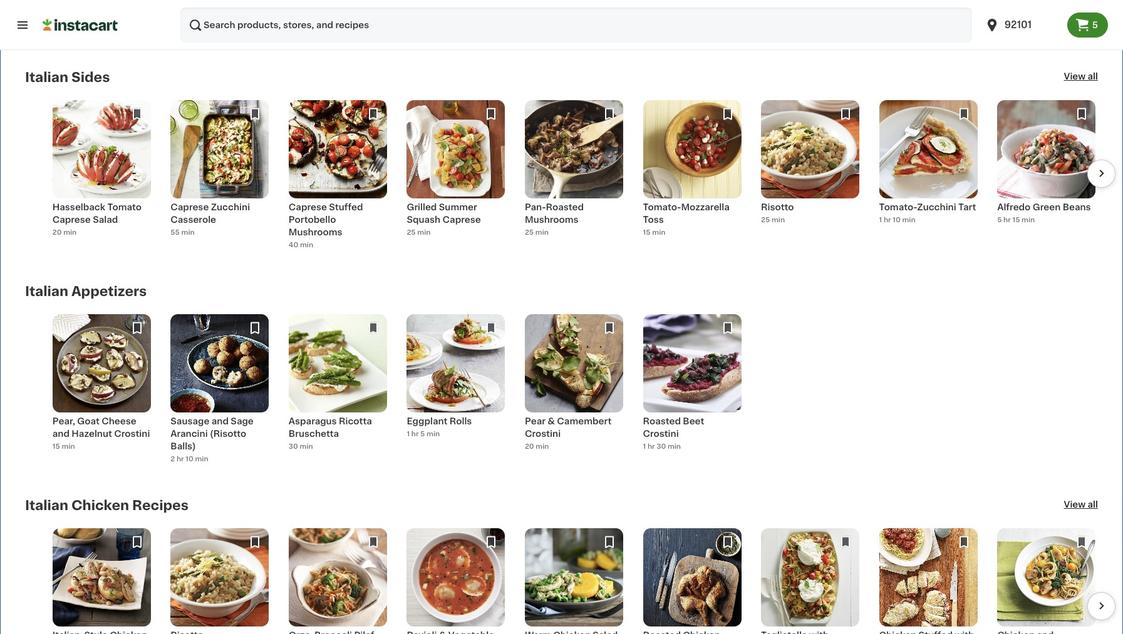Task type: vqa. For each thing, say whether or not it's contained in the screenshot.
20 min
yes



Task type: describe. For each thing, give the bounding box(es) containing it.
recipe card group containing asparagus ricotta bruschetta
[[289, 315, 387, 469]]

15 for tomato-mozzarella toss
[[643, 229, 651, 236]]

15 min for tomato-mozzarella toss
[[643, 229, 666, 236]]

italian for italian appetizers
[[25, 285, 68, 299]]

view all for italian sides
[[1064, 72, 1099, 81]]

1 20 min link from the left
[[171, 0, 269, 40]]

recipe card group containing caprese stuffed portobello mushrooms
[[289, 101, 387, 255]]

recipe card group containing risotto
[[761, 101, 860, 255]]

recipe card group containing roasted beet crostini
[[643, 315, 742, 469]]

mozzarella
[[681, 203, 730, 212]]

italian for italian chicken recipes
[[25, 500, 68, 513]]

tomato-zucchini tart
[[880, 203, 977, 212]]

tart
[[959, 203, 977, 212]]

recipe card group containing pan-roasted mushrooms
[[525, 101, 624, 255]]

bruschetta
[[289, 430, 339, 439]]

caprese inside grilled summer squash caprese
[[443, 216, 481, 225]]

hr for sausage and sage arancini (risotto balls)
[[177, 456, 184, 463]]

roasted inside pan-roasted mushrooms
[[546, 203, 584, 212]]

hasselback
[[52, 203, 105, 212]]

1 hr 10 min
[[880, 217, 916, 224]]

arancini
[[171, 430, 208, 439]]

hazelnut
[[72, 430, 112, 439]]

15 min for pear, goat cheese and hazelnut crostini
[[52, 444, 75, 451]]

pan-
[[525, 203, 546, 212]]

view all link for italian sides
[[1064, 70, 1099, 85]]

1 for tomato-zucchini tart
[[880, 217, 883, 224]]

alfredo
[[998, 203, 1031, 212]]

italian sides
[[25, 71, 110, 84]]

and inside pear, goat cheese and hazelnut crostini
[[52, 430, 70, 439]]

summer
[[439, 203, 477, 212]]

item carousel region containing pear, goat cheese and hazelnut crostini
[[8, 315, 1099, 469]]

5 hr 15 min
[[998, 217, 1035, 224]]

eggplant rolls
[[407, 418, 472, 426]]

asparagus
[[289, 418, 337, 426]]

55
[[171, 229, 180, 236]]

92101
[[1005, 20, 1032, 29]]

roasted beet crostini
[[643, 418, 705, 439]]

mushrooms inside pan-roasted mushrooms
[[525, 216, 579, 225]]

1 hr 5 min
[[407, 431, 440, 438]]

2 92101 button from the left
[[985, 8, 1060, 43]]

25 for risotto
[[761, 217, 770, 224]]

rolls
[[450, 418, 472, 426]]

tomato- for zucchini
[[880, 203, 918, 212]]

crostini inside roasted beet crostini
[[643, 430, 679, 439]]

instacart logo image
[[43, 18, 118, 33]]

recipe card group containing sausage and sage arancini (risotto balls)
[[171, 315, 269, 469]]

zucchini for tart
[[918, 203, 957, 212]]

camembert
[[557, 418, 612, 426]]

sides
[[71, 71, 110, 84]]

caprese zucchini casserole
[[171, 203, 250, 225]]

view for italian sides
[[1064, 72, 1086, 81]]

portobello
[[289, 216, 336, 225]]

recipes
[[132, 500, 189, 513]]

hr for tomato-zucchini tart
[[884, 217, 891, 224]]

25 min for pan-roasted mushrooms
[[525, 229, 549, 236]]

sausage
[[171, 418, 210, 426]]

pan-roasted mushrooms
[[525, 203, 584, 225]]

&
[[548, 418, 555, 426]]

Search field
[[180, 8, 972, 43]]

zucchini for casserole
[[211, 203, 250, 212]]

2 horizontal spatial 15
[[1013, 217, 1020, 224]]

sausage and sage arancini (risotto balls)
[[171, 418, 254, 451]]

stuffed
[[329, 203, 363, 212]]

1 hr 30 min
[[643, 444, 681, 451]]

1 92101 button from the left
[[977, 8, 1068, 43]]

risotto
[[761, 203, 794, 212]]

toss
[[643, 216, 664, 225]]

tomato-mozzarella toss
[[643, 203, 730, 225]]

all for italian chicken recipes
[[1088, 501, 1099, 510]]

chicken
[[71, 500, 129, 513]]

hr for alfredo green beans
[[1004, 217, 1011, 224]]

view all link for italian chicken recipes
[[1064, 499, 1099, 514]]

beet
[[683, 418, 705, 426]]



Task type: locate. For each thing, give the bounding box(es) containing it.
2 item carousel region from the top
[[8, 315, 1099, 469]]

beans
[[1063, 203, 1091, 212]]

1 horizontal spatial 15
[[643, 229, 651, 236]]

and
[[212, 418, 229, 426], [52, 430, 70, 439]]

view all link
[[1064, 70, 1099, 85], [1064, 499, 1099, 514]]

15 down pear,
[[52, 444, 60, 451]]

tomato- inside tomato-mozzarella toss
[[643, 203, 681, 212]]

recipe card group containing hasselback tomato caprese salad
[[52, 101, 151, 255]]

hr down alfredo
[[1004, 217, 1011, 224]]

25 for pan-roasted mushrooms
[[525, 229, 534, 236]]

55 min
[[171, 229, 195, 236]]

15
[[1013, 217, 1020, 224], [643, 229, 651, 236], [52, 444, 60, 451]]

2 horizontal spatial 1
[[880, 217, 883, 224]]

ricotta
[[339, 418, 372, 426]]

mushrooms down pan-
[[525, 216, 579, 225]]

0 vertical spatial and
[[212, 418, 229, 426]]

2 all from the top
[[1088, 501, 1099, 510]]

zucchini
[[211, 203, 250, 212], [918, 203, 957, 212]]

1 horizontal spatial 25
[[525, 229, 534, 236]]

25 min down "risotto"
[[761, 217, 785, 224]]

cheese
[[102, 418, 136, 426]]

2 crostini from the left
[[525, 430, 561, 439]]

asparagus ricotta bruschetta
[[289, 418, 372, 439]]

hr for roasted beet crostini
[[648, 444, 655, 451]]

zucchini inside caprese zucchini casserole
[[211, 203, 250, 212]]

goat
[[77, 418, 100, 426]]

zucchini left tart
[[918, 203, 957, 212]]

2 view from the top
[[1064, 501, 1086, 510]]

roasted
[[546, 203, 584, 212], [643, 418, 681, 426]]

0 horizontal spatial 25
[[407, 229, 416, 236]]

min
[[182, 15, 195, 22], [300, 28, 313, 34], [772, 217, 785, 224], [903, 217, 916, 224], [1022, 217, 1035, 224], [63, 229, 77, 236], [181, 229, 195, 236], [418, 229, 431, 236], [536, 229, 549, 236], [652, 229, 666, 236], [300, 242, 313, 249], [427, 431, 440, 438], [62, 444, 75, 451], [300, 444, 313, 451], [536, 444, 549, 451], [668, 444, 681, 451], [195, 456, 208, 463]]

caprese up portobello
[[289, 203, 327, 212]]

20
[[171, 15, 180, 22], [289, 28, 298, 34], [52, 229, 62, 236], [525, 444, 534, 451]]

2 horizontal spatial crostini
[[643, 430, 679, 439]]

1 vertical spatial view
[[1064, 501, 1086, 510]]

hr down tomato-zucchini tart on the top right
[[884, 217, 891, 224]]

1 vertical spatial all
[[1088, 501, 1099, 510]]

hr right '2'
[[177, 456, 184, 463]]

5 button
[[1068, 13, 1109, 38]]

0 horizontal spatial 10
[[186, 456, 193, 463]]

item carousel region containing hasselback tomato caprese salad
[[8, 101, 1116, 255]]

1 vertical spatial view all
[[1064, 501, 1099, 510]]

1 horizontal spatial mushrooms
[[525, 216, 579, 225]]

all for italian sides
[[1088, 72, 1099, 81]]

1 horizontal spatial 20 min link
[[289, 0, 387, 40]]

1 vertical spatial roasted
[[643, 418, 681, 426]]

1 horizontal spatial 25 min
[[525, 229, 549, 236]]

25 down "risotto"
[[761, 217, 770, 224]]

15 down toss
[[643, 229, 651, 236]]

0 vertical spatial 1
[[880, 217, 883, 224]]

5 for 5
[[1093, 21, 1099, 29]]

1 vertical spatial and
[[52, 430, 70, 439]]

1 vertical spatial mushrooms
[[289, 228, 342, 237]]

tomato- up 1 hr 10 min
[[880, 203, 918, 212]]

1 view from the top
[[1064, 72, 1086, 81]]

0 horizontal spatial roasted
[[546, 203, 584, 212]]

25 down pan-
[[525, 229, 534, 236]]

25 down the squash
[[407, 229, 416, 236]]

20 min link
[[171, 0, 269, 40], [289, 0, 387, 40]]

view
[[1064, 72, 1086, 81], [1064, 501, 1086, 510]]

tomato-
[[643, 203, 681, 212], [880, 203, 918, 212]]

1 vertical spatial 10
[[186, 456, 193, 463]]

2 zucchini from the left
[[918, 203, 957, 212]]

0 horizontal spatial crostini
[[114, 430, 150, 439]]

2 view all link from the top
[[1064, 499, 1099, 514]]

0 horizontal spatial 1
[[407, 431, 410, 438]]

25 min down the squash
[[407, 229, 431, 236]]

2 horizontal spatial 5
[[1093, 21, 1099, 29]]

1 tomato- from the left
[[643, 203, 681, 212]]

caprese stuffed portobello mushrooms
[[289, 203, 363, 237]]

pear,
[[52, 418, 75, 426]]

1 horizontal spatial crostini
[[525, 430, 561, 439]]

recipe card group containing alfredo green beans
[[998, 101, 1096, 255]]

15 min down toss
[[643, 229, 666, 236]]

1 horizontal spatial 30
[[657, 444, 666, 451]]

92101 button
[[977, 8, 1068, 43], [985, 8, 1060, 43]]

1 down tomato-zucchini tart on the top right
[[880, 217, 883, 224]]

25 for grilled summer squash caprese
[[407, 229, 416, 236]]

crostini down pear on the left
[[525, 430, 561, 439]]

2 20 min link from the left
[[289, 0, 387, 40]]

caprese down hasselback
[[52, 216, 91, 225]]

1 horizontal spatial tomato-
[[880, 203, 918, 212]]

(risotto
[[210, 430, 247, 439]]

salad
[[93, 216, 118, 225]]

crostini up 1 hr 30 min
[[643, 430, 679, 439]]

0 horizontal spatial tomato-
[[643, 203, 681, 212]]

2 italian from the top
[[25, 285, 68, 299]]

0 vertical spatial view all
[[1064, 72, 1099, 81]]

None search field
[[180, 8, 972, 43]]

0 horizontal spatial 20 min link
[[171, 0, 269, 40]]

0 horizontal spatial 15
[[52, 444, 60, 451]]

italian chicken recipes
[[25, 500, 189, 513]]

0 vertical spatial 15 min
[[643, 229, 666, 236]]

1 item carousel region from the top
[[8, 101, 1116, 255]]

5 inside 5 "button"
[[1093, 21, 1099, 29]]

mushrooms inside caprese stuffed portobello mushrooms
[[289, 228, 342, 237]]

balls)
[[171, 443, 196, 451]]

15 for pear, goat cheese and hazelnut crostini
[[52, 444, 60, 451]]

crostini inside pear, goat cheese and hazelnut crostini
[[114, 430, 150, 439]]

zucchini up casserole
[[211, 203, 250, 212]]

0 horizontal spatial zucchini
[[211, 203, 250, 212]]

10 for tomato-zucchini tart
[[893, 217, 901, 224]]

2 horizontal spatial 25 min
[[761, 217, 785, 224]]

2 horizontal spatial 25
[[761, 217, 770, 224]]

item carousel region for italian sides
[[8, 101, 1116, 255]]

25 min for risotto
[[761, 217, 785, 224]]

0 vertical spatial roasted
[[546, 203, 584, 212]]

30 down roasted beet crostini
[[657, 444, 666, 451]]

10 down balls)
[[186, 456, 193, 463]]

3 crostini from the left
[[643, 430, 679, 439]]

alfredo green beans
[[998, 203, 1091, 212]]

2 30 from the left
[[657, 444, 666, 451]]

1 horizontal spatial 15 min
[[643, 229, 666, 236]]

5
[[1093, 21, 1099, 29], [998, 217, 1002, 224], [421, 431, 425, 438]]

recipe card group containing pear, goat cheese and hazelnut crostini
[[52, 315, 151, 469]]

tomato
[[107, 203, 142, 212]]

and down pear,
[[52, 430, 70, 439]]

italian
[[25, 71, 68, 84], [25, 285, 68, 299], [25, 500, 68, 513]]

1 crostini from the left
[[114, 430, 150, 439]]

crostini down cheese
[[114, 430, 150, 439]]

italian for italian sides
[[25, 71, 68, 84]]

hasselback tomato caprese salad
[[52, 203, 142, 225]]

0 horizontal spatial mushrooms
[[289, 228, 342, 237]]

40
[[289, 242, 298, 249]]

2
[[171, 456, 175, 463]]

all
[[1088, 72, 1099, 81], [1088, 501, 1099, 510]]

1 down eggplant
[[407, 431, 410, 438]]

1 horizontal spatial 10
[[893, 217, 901, 224]]

1 view all from the top
[[1064, 72, 1099, 81]]

squash
[[407, 216, 441, 225]]

0 vertical spatial all
[[1088, 72, 1099, 81]]

pear
[[525, 418, 546, 426]]

1 vertical spatial italian
[[25, 285, 68, 299]]

tomato- up toss
[[643, 203, 681, 212]]

1 vertical spatial item carousel region
[[8, 315, 1099, 469]]

roasted inside roasted beet crostini
[[643, 418, 681, 426]]

2 vertical spatial item carousel region
[[8, 529, 1116, 635]]

1 horizontal spatial zucchini
[[918, 203, 957, 212]]

0 vertical spatial view all link
[[1064, 70, 1099, 85]]

1 vertical spatial 15 min
[[52, 444, 75, 451]]

caprese inside caprese zucchini casserole
[[171, 203, 209, 212]]

15 min
[[643, 229, 666, 236], [52, 444, 75, 451]]

15 min down pear,
[[52, 444, 75, 451]]

mushrooms down portobello
[[289, 228, 342, 237]]

recipe card group containing tomato-mozzarella toss
[[643, 101, 742, 255]]

1 vertical spatial 5
[[998, 217, 1002, 224]]

20 min
[[171, 15, 195, 22], [289, 28, 313, 34], [52, 229, 77, 236], [525, 444, 549, 451]]

1 vertical spatial 15
[[643, 229, 651, 236]]

25
[[761, 217, 770, 224], [407, 229, 416, 236], [525, 229, 534, 236]]

view all
[[1064, 72, 1099, 81], [1064, 501, 1099, 510]]

italian left the "appetizers"
[[25, 285, 68, 299]]

1 for roasted beet crostini
[[643, 444, 646, 451]]

hr down eggplant
[[412, 431, 419, 438]]

0 vertical spatial mushrooms
[[525, 216, 579, 225]]

30 down the bruschetta
[[289, 444, 298, 451]]

0 vertical spatial view
[[1064, 72, 1086, 81]]

1 down roasted beet crostini
[[643, 444, 646, 451]]

recipe card group containing eggplant rolls
[[407, 315, 505, 469]]

25 min down pan-
[[525, 229, 549, 236]]

and inside sausage and sage arancini (risotto balls)
[[212, 418, 229, 426]]

1 vertical spatial view all link
[[1064, 499, 1099, 514]]

5 for 5 hr 15 min
[[998, 217, 1002, 224]]

1 horizontal spatial and
[[212, 418, 229, 426]]

25 min for grilled summer squash caprese
[[407, 229, 431, 236]]

25 min
[[761, 217, 785, 224], [407, 229, 431, 236], [525, 229, 549, 236]]

caprese inside caprese stuffed portobello mushrooms
[[289, 203, 327, 212]]

grilled summer squash caprese
[[407, 203, 481, 225]]

0 horizontal spatial 15 min
[[52, 444, 75, 451]]

italian left sides
[[25, 71, 68, 84]]

grilled
[[407, 203, 437, 212]]

tomato- for mozzarella
[[643, 203, 681, 212]]

recipe card group containing grilled summer squash caprese
[[407, 101, 505, 255]]

1 view all link from the top
[[1064, 70, 1099, 85]]

40 min
[[289, 242, 313, 249]]

caprese down the summer
[[443, 216, 481, 225]]

hr
[[884, 217, 891, 224], [1004, 217, 1011, 224], [412, 431, 419, 438], [648, 444, 655, 451], [177, 456, 184, 463]]

0 vertical spatial italian
[[25, 71, 68, 84]]

1 horizontal spatial 1
[[643, 444, 646, 451]]

0 vertical spatial 15
[[1013, 217, 1020, 224]]

0 horizontal spatial 25 min
[[407, 229, 431, 236]]

2 vertical spatial 15
[[52, 444, 60, 451]]

1 30 from the left
[[289, 444, 298, 451]]

italian appetizers
[[25, 285, 147, 299]]

2 tomato- from the left
[[880, 203, 918, 212]]

0 vertical spatial 5
[[1093, 21, 1099, 29]]

0 horizontal spatial 5
[[421, 431, 425, 438]]

1 vertical spatial 1
[[407, 431, 410, 438]]

3 item carousel region from the top
[[8, 529, 1116, 635]]

caprese inside hasselback tomato caprese salad
[[52, 216, 91, 225]]

1 zucchini from the left
[[211, 203, 250, 212]]

appetizers
[[71, 285, 147, 299]]

mushrooms
[[525, 216, 579, 225], [289, 228, 342, 237]]

30
[[289, 444, 298, 451], [657, 444, 666, 451]]

3 italian from the top
[[25, 500, 68, 513]]

0 vertical spatial item carousel region
[[8, 101, 1116, 255]]

caprese
[[171, 203, 209, 212], [289, 203, 327, 212], [52, 216, 91, 225], [443, 216, 481, 225]]

1
[[880, 217, 883, 224], [407, 431, 410, 438], [643, 444, 646, 451]]

2 vertical spatial 5
[[421, 431, 425, 438]]

recipe card group
[[52, 101, 151, 255], [171, 101, 269, 255], [289, 101, 387, 255], [407, 101, 505, 255], [525, 101, 624, 255], [643, 101, 742, 255], [761, 101, 860, 255], [880, 101, 978, 255], [998, 101, 1096, 255], [52, 315, 151, 469], [171, 315, 269, 469], [289, 315, 387, 469], [407, 315, 505, 469], [525, 315, 624, 469], [643, 315, 742, 469], [52, 529, 151, 635], [171, 529, 269, 635], [289, 529, 387, 635], [407, 529, 505, 635], [525, 529, 624, 635], [643, 529, 742, 635], [761, 529, 860, 635], [880, 529, 978, 635], [998, 529, 1096, 635]]

crostini inside "pear & camembert crostini"
[[525, 430, 561, 439]]

10 down tomato-zucchini tart on the top right
[[893, 217, 901, 224]]

2 vertical spatial italian
[[25, 500, 68, 513]]

10
[[893, 217, 901, 224], [186, 456, 193, 463]]

0 horizontal spatial 30
[[289, 444, 298, 451]]

and up (risotto
[[212, 418, 229, 426]]

pear, goat cheese and hazelnut crostini
[[52, 418, 150, 439]]

italian left chicken
[[25, 500, 68, 513]]

hr for eggplant rolls
[[412, 431, 419, 438]]

green
[[1033, 203, 1061, 212]]

0 vertical spatial 10
[[893, 217, 901, 224]]

10 for sausage and sage arancini (risotto balls)
[[186, 456, 193, 463]]

casserole
[[171, 216, 216, 225]]

1 for eggplant rolls
[[407, 431, 410, 438]]

1 horizontal spatial roasted
[[643, 418, 681, 426]]

crostini
[[114, 430, 150, 439], [525, 430, 561, 439], [643, 430, 679, 439]]

2 view all from the top
[[1064, 501, 1099, 510]]

view all for italian chicken recipes
[[1064, 501, 1099, 510]]

recipe card group containing tomato-zucchini tart
[[880, 101, 978, 255]]

caprese up casserole
[[171, 203, 209, 212]]

15 down alfredo
[[1013, 217, 1020, 224]]

recipe card group containing pear & camembert crostini
[[525, 315, 624, 469]]

1 all from the top
[[1088, 72, 1099, 81]]

item carousel region
[[8, 101, 1116, 255], [8, 315, 1099, 469], [8, 529, 1116, 635]]

1 italian from the top
[[25, 71, 68, 84]]

2 vertical spatial 1
[[643, 444, 646, 451]]

2 hr 10 min
[[171, 456, 208, 463]]

30 min
[[289, 444, 313, 451]]

1 horizontal spatial 5
[[998, 217, 1002, 224]]

view for italian chicken recipes
[[1064, 501, 1086, 510]]

recipe card group containing caprese zucchini casserole
[[171, 101, 269, 255]]

pear & camembert crostini
[[525, 418, 612, 439]]

item carousel region for italian chicken recipes
[[8, 529, 1116, 635]]

hr down roasted beet crostini
[[648, 444, 655, 451]]

sage
[[231, 418, 254, 426]]

eggplant
[[407, 418, 448, 426]]

0 horizontal spatial and
[[52, 430, 70, 439]]



